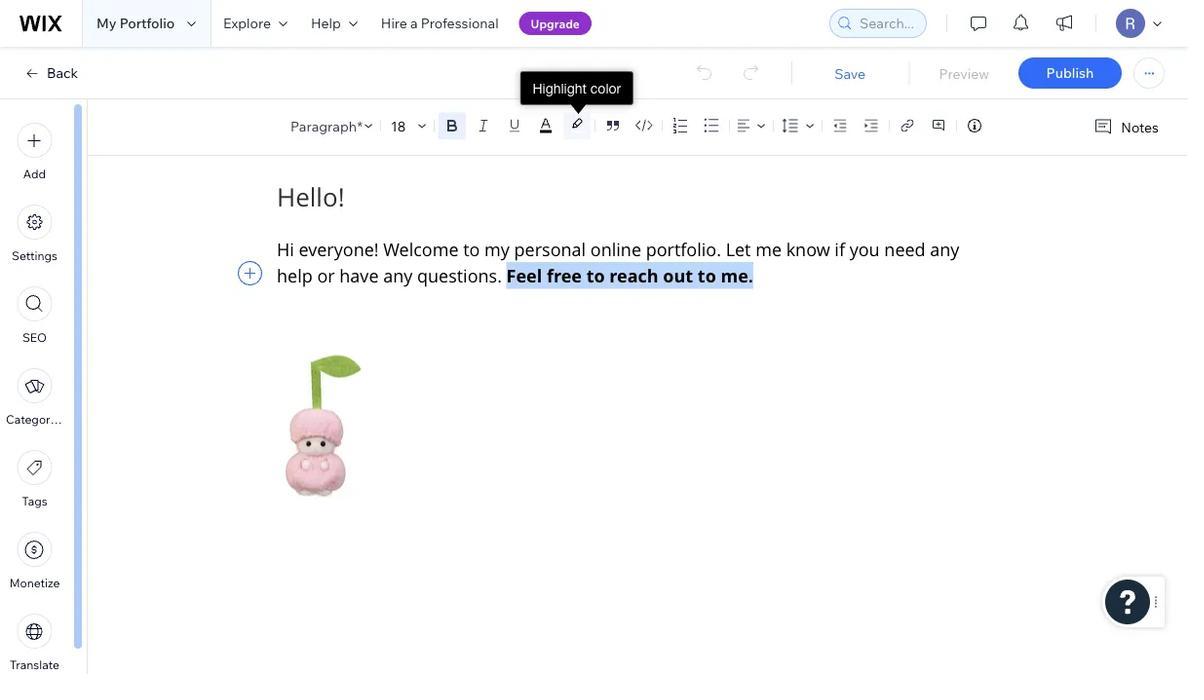 Task type: describe. For each thing, give the bounding box(es) containing it.
help
[[277, 264, 313, 287]]

you
[[850, 237, 880, 261]]

out
[[664, 264, 694, 288]]

hi everyone! welcome to my personal online portfolio. let me know if you need any help or have any questions.
[[277, 237, 965, 287]]

publish
[[1047, 64, 1095, 81]]

know
[[787, 237, 831, 261]]

*
[[357, 117, 363, 134]]

have
[[340, 264, 379, 287]]

reach
[[610, 264, 659, 288]]

questions.
[[417, 264, 502, 287]]

explore
[[223, 15, 271, 32]]

hi
[[277, 237, 294, 261]]

categories button
[[6, 369, 66, 427]]

tags button
[[17, 451, 52, 509]]

or
[[317, 264, 335, 287]]

feel free to reach out to me.
[[507, 264, 754, 288]]

notes
[[1122, 119, 1160, 136]]

0 vertical spatial any
[[931, 237, 960, 261]]

Font Size field
[[389, 116, 411, 135]]

upgrade
[[531, 16, 580, 31]]

2 horizontal spatial to
[[698, 264, 717, 288]]

portfolio.
[[646, 237, 722, 261]]

feel
[[507, 264, 543, 288]]

my
[[485, 237, 510, 261]]

add button
[[17, 123, 52, 181]]

help button
[[299, 0, 369, 47]]

save button
[[811, 65, 890, 82]]

monetize button
[[9, 533, 60, 591]]

1 vertical spatial any
[[383, 264, 413, 287]]

settings
[[12, 249, 57, 263]]

free
[[547, 264, 582, 288]]

translate button
[[10, 614, 59, 673]]

categories
[[6, 413, 66, 427]]

add
[[23, 167, 46, 181]]

seo
[[22, 331, 47, 345]]

everyone!
[[299, 237, 379, 261]]

seo button
[[17, 287, 52, 345]]

me.
[[721, 264, 754, 288]]

publish button
[[1019, 58, 1123, 89]]

my portfolio
[[97, 15, 175, 32]]

Add a Catchy Title text field
[[277, 180, 985, 215]]

tags
[[22, 494, 47, 509]]

back
[[47, 64, 78, 81]]

save
[[835, 65, 866, 82]]

paragraph
[[291, 117, 357, 134]]



Task type: vqa. For each thing, say whether or not it's contained in the screenshot.
PORTFOLIO.
yes



Task type: locate. For each thing, give the bounding box(es) containing it.
online
[[591, 237, 642, 261]]

portfolio
[[120, 15, 175, 32]]

Search... field
[[854, 10, 921, 37]]

0 horizontal spatial any
[[383, 264, 413, 287]]

any
[[931, 237, 960, 261], [383, 264, 413, 287]]

to right out
[[698, 264, 717, 288]]

paragraph *
[[291, 117, 363, 134]]

if
[[835, 237, 846, 261]]

to right free
[[587, 264, 605, 288]]

translate
[[10, 658, 59, 673]]

menu containing add
[[0, 111, 69, 675]]

menu
[[0, 111, 69, 675]]

any down welcome
[[383, 264, 413, 287]]

hire a professional
[[381, 15, 499, 32]]

help
[[311, 15, 341, 32]]

upgrade button
[[519, 12, 592, 35]]

1 horizontal spatial any
[[931, 237, 960, 261]]

hire
[[381, 15, 408, 32]]

a
[[411, 15, 418, 32]]

notes button
[[1087, 114, 1166, 140]]

0 horizontal spatial to
[[463, 237, 480, 261]]

settings button
[[12, 205, 57, 263]]

any right need
[[931, 237, 960, 261]]

back button
[[23, 64, 78, 82]]

welcome
[[384, 237, 459, 261]]

1 horizontal spatial to
[[587, 264, 605, 288]]

need
[[885, 237, 926, 261]]

to
[[463, 237, 480, 261], [587, 264, 605, 288], [698, 264, 717, 288]]

me
[[756, 237, 782, 261]]

professional
[[421, 15, 499, 32]]

monetize
[[9, 576, 60, 591]]

hire a professional link
[[369, 0, 511, 47]]

to left my
[[463, 237, 480, 261]]

my
[[97, 15, 117, 32]]

personal
[[515, 237, 586, 261]]

to inside hi everyone! welcome to my personal online portfolio. let me know if you need any help or have any questions.
[[463, 237, 480, 261]]

let
[[726, 237, 751, 261]]



